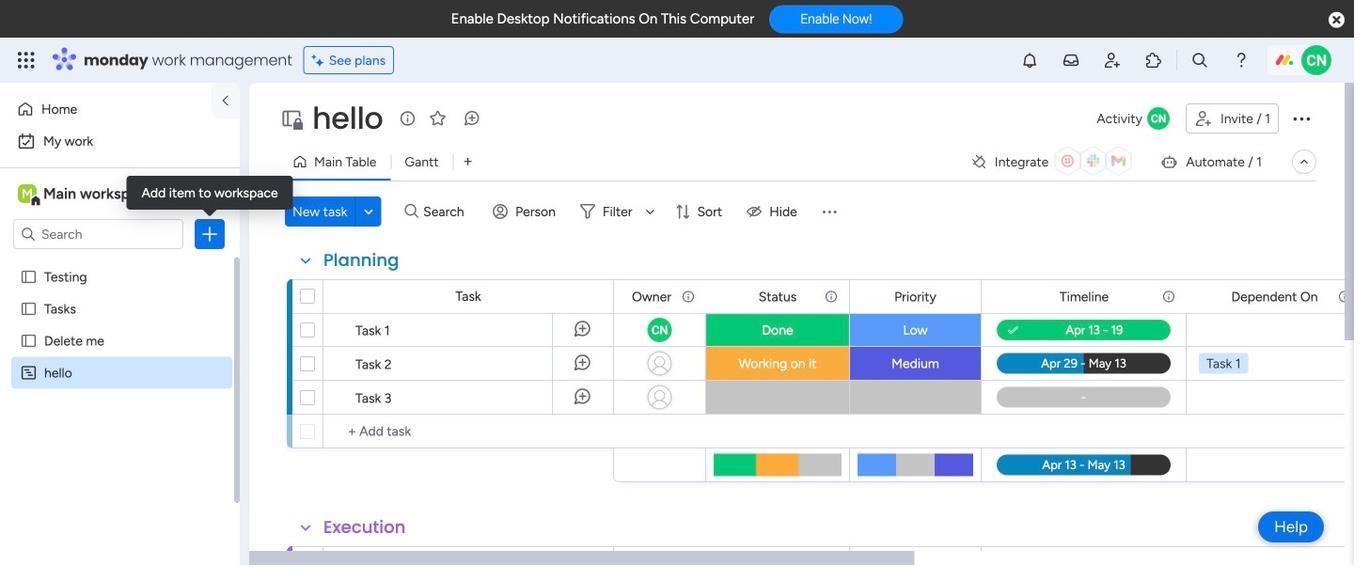 Task type: locate. For each thing, give the bounding box(es) containing it.
1 column information image from the left
[[681, 289, 696, 304]]

public board image up public board image
[[20, 268, 38, 286]]

0 vertical spatial option
[[11, 94, 200, 124]]

list box
[[0, 257, 240, 565]]

column information image
[[1338, 289, 1353, 304]]

0 horizontal spatial column information image
[[681, 289, 696, 304]]

0 vertical spatial public board image
[[20, 268, 38, 286]]

cool name image
[[1302, 45, 1332, 75]]

notifications image
[[1021, 51, 1040, 70]]

1 horizontal spatial v2 ellipsis image
[[823, 548, 836, 565]]

see plans image
[[312, 50, 329, 71]]

search everything image
[[1191, 51, 1210, 70]]

start a board discussion image
[[462, 109, 481, 128]]

private board image
[[280, 107, 303, 130]]

1 vertical spatial public board image
[[20, 332, 38, 350]]

Search in workspace field
[[40, 223, 157, 245]]

2 vertical spatial option
[[0, 260, 240, 264]]

public board image
[[20, 268, 38, 286], [20, 332, 38, 350]]

v2 ellipsis image
[[680, 548, 693, 565], [823, 548, 836, 565]]

collapse board header image
[[1297, 154, 1312, 169]]

Search field
[[419, 199, 475, 225]]

dapulse close image
[[1329, 11, 1345, 30]]

2 horizontal spatial column information image
[[1162, 289, 1177, 304]]

public board image down public board image
[[20, 332, 38, 350]]

arrow down image
[[639, 200, 662, 223]]

select product image
[[17, 51, 36, 70]]

None field
[[308, 99, 388, 138], [319, 248, 404, 273], [627, 286, 676, 307], [754, 286, 802, 307], [890, 286, 942, 307], [1055, 286, 1114, 307], [1227, 286, 1323, 307], [319, 516, 411, 540], [308, 99, 388, 138], [319, 248, 404, 273], [627, 286, 676, 307], [754, 286, 802, 307], [890, 286, 942, 307], [1055, 286, 1114, 307], [1227, 286, 1323, 307], [319, 516, 411, 540]]

1 public board image from the top
[[20, 268, 38, 286]]

option
[[11, 94, 200, 124], [11, 126, 229, 156], [0, 260, 240, 264]]

0 horizontal spatial v2 ellipsis image
[[680, 548, 693, 565]]

1 vertical spatial option
[[11, 126, 229, 156]]

column information image
[[681, 289, 696, 304], [824, 289, 839, 304], [1162, 289, 1177, 304]]

public board image
[[20, 300, 38, 318]]

2 public board image from the top
[[20, 332, 38, 350]]

1 horizontal spatial column information image
[[824, 289, 839, 304]]

dapulse checkmark sign image
[[1009, 320, 1019, 341]]



Task type: vqa. For each thing, say whether or not it's contained in the screenshot.
"Collapse board header" icon
yes



Task type: describe. For each thing, give the bounding box(es) containing it.
add view image
[[464, 155, 472, 169]]

2 v2 ellipsis image from the left
[[823, 548, 836, 565]]

v2 search image
[[405, 201, 419, 222]]

invite members image
[[1104, 51, 1122, 70]]

add to favorites image
[[428, 109, 447, 127]]

show board description image
[[396, 109, 419, 128]]

monday marketplace image
[[1145, 51, 1164, 70]]

menu image
[[820, 202, 839, 221]]

options image
[[200, 225, 219, 244]]

board activity image
[[1148, 107, 1170, 130]]

workspace image
[[18, 183, 37, 204]]

help image
[[1232, 51, 1251, 70]]

workspace selection element
[[18, 183, 157, 207]]

update feed image
[[1062, 51, 1081, 70]]

3 column information image from the left
[[1162, 289, 1177, 304]]

+ Add task text field
[[333, 421, 605, 443]]

angle down image
[[364, 205, 373, 219]]

1 v2 ellipsis image from the left
[[680, 548, 693, 565]]

2 column information image from the left
[[824, 289, 839, 304]]



